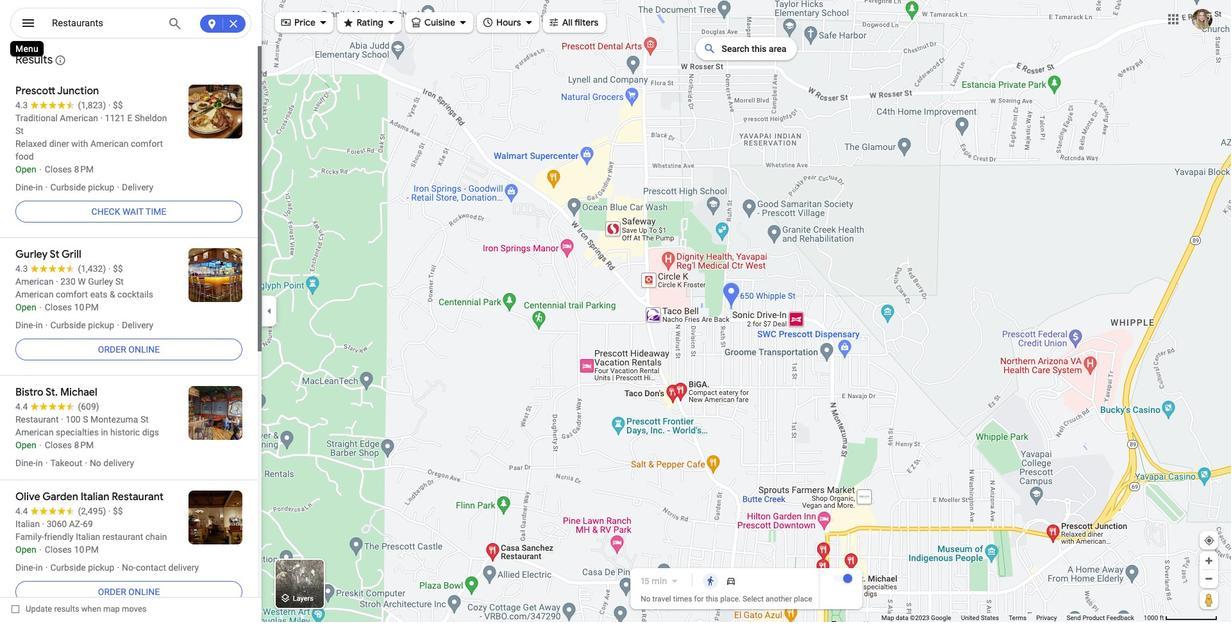 Task type: vqa. For each thing, say whether or not it's contained in the screenshot.
Search text box
no



Task type: describe. For each thing, give the bounding box(es) containing it.
1000 ft button
[[1144, 614, 1218, 622]]

none radio driving
[[721, 573, 742, 589]]

product
[[1083, 614, 1105, 622]]

results
[[54, 604, 79, 614]]

select
[[743, 595, 764, 604]]

another
[[766, 595, 792, 604]]


[[548, 15, 560, 29]]

united states button
[[961, 614, 999, 622]]

privacy
[[1037, 614, 1057, 622]]

travel
[[653, 595, 671, 604]]

turn off travel time tool image
[[843, 574, 852, 583]]

google maps element
[[0, 0, 1232, 622]]

map data ©2023 google
[[882, 614, 952, 622]]

check wait time link
[[15, 196, 242, 227]]

show street view coverage image
[[1200, 590, 1219, 609]]

search this area button
[[696, 37, 797, 60]]

search this area
[[722, 44, 787, 54]]

none field inside restaurants field
[[52, 15, 158, 31]]


[[21, 14, 36, 32]]

all
[[562, 17, 573, 28]]

place
[[794, 595, 813, 604]]

terms button
[[1009, 614, 1027, 622]]

filters
[[575, 17, 599, 28]]

ft
[[1160, 614, 1165, 622]]

united
[[961, 614, 980, 622]]

price
[[294, 17, 316, 28]]

send
[[1067, 614, 1081, 622]]

price button
[[275, 8, 334, 37]]

map
[[103, 604, 120, 614]]

rating
[[357, 17, 383, 28]]

united states
[[961, 614, 999, 622]]

results for restaurants feed
[[0, 45, 262, 618]]

results
[[15, 53, 53, 67]]

zoom out image
[[1205, 574, 1214, 584]]

15 min button
[[641, 573, 683, 589]]

this inside button
[[752, 44, 767, 54]]

2 order online link from the top
[[15, 577, 242, 607]]

collapse side panel image
[[262, 304, 276, 318]]

hours
[[496, 17, 521, 28]]

order for first order online link from the bottom of the results for restaurants feed
[[98, 587, 126, 597]]

 layers
[[280, 591, 314, 605]]

learn more about legal disclosure regarding public reviews on google maps image
[[55, 55, 66, 66]]


[[343, 15, 354, 29]]

0 horizontal spatial this
[[706, 595, 719, 604]]

online for first order online link from the bottom of the results for restaurants feed
[[128, 587, 160, 597]]

check wait time
[[91, 207, 166, 217]]

order online for first order online link from the bottom of the results for restaurants feed
[[98, 587, 160, 597]]


[[482, 15, 494, 29]]

15
[[641, 575, 650, 587]]

time
[[146, 207, 166, 217]]

layers
[[293, 595, 314, 603]]

no travel times for this place. select another place
[[641, 595, 813, 604]]



Task type: locate. For each thing, give the bounding box(es) containing it.
order for 1st order online link
[[98, 344, 126, 355]]

footer containing map data ©2023 google
[[882, 614, 1144, 622]]

1 order online from the top
[[98, 344, 160, 355]]

order online for 1st order online link
[[98, 344, 160, 355]]

feedback
[[1107, 614, 1135, 622]]

no
[[641, 595, 651, 604]]

Restaurants field
[[10, 8, 251, 39]]

this left area
[[752, 44, 767, 54]]

 all filters
[[548, 15, 599, 29]]

2 order from the top
[[98, 587, 126, 597]]

wait
[[122, 207, 144, 217]]

1 order online link from the top
[[15, 334, 242, 365]]


[[280, 591, 291, 605]]

walking image
[[706, 576, 716, 586]]

1 vertical spatial order online
[[98, 587, 160, 597]]

this right 'for'
[[706, 595, 719, 604]]

check
[[91, 207, 120, 217]]

Turn off travel time tool checkbox
[[833, 574, 852, 583]]

cuisine button
[[405, 8, 473, 37]]

when
[[81, 604, 101, 614]]

1000 ft
[[1144, 614, 1165, 622]]

1 none radio from the left
[[701, 573, 721, 589]]

0 vertical spatial order
[[98, 344, 126, 355]]

min
[[652, 575, 667, 587]]

online for 1st order online link
[[128, 344, 160, 355]]

footer inside google maps element
[[882, 614, 1144, 622]]

1 horizontal spatial this
[[752, 44, 767, 54]]

 hours
[[482, 15, 521, 29]]

none radio "walking"
[[701, 573, 721, 589]]

moves
[[122, 604, 147, 614]]

Update results when map moves checkbox
[[12, 601, 147, 617]]

1 order from the top
[[98, 344, 126, 355]]

1 vertical spatial online
[[128, 587, 160, 597]]

1 vertical spatial order
[[98, 587, 126, 597]]

15 min
[[641, 575, 667, 587]]

 rating
[[343, 15, 383, 29]]

order
[[98, 344, 126, 355], [98, 587, 126, 597]]

0 vertical spatial order online link
[[15, 334, 242, 365]]

2 online from the top
[[128, 587, 160, 597]]

this
[[752, 44, 767, 54], [706, 595, 719, 604]]

cuisine
[[424, 17, 455, 28]]

google
[[931, 614, 952, 622]]

terms
[[1009, 614, 1027, 622]]

update
[[26, 604, 52, 614]]

2 order online from the top
[[98, 587, 160, 597]]

none radio up place.
[[721, 573, 742, 589]]

online
[[128, 344, 160, 355], [128, 587, 160, 597]]

place.
[[720, 595, 741, 604]]

data
[[896, 614, 909, 622]]

0 vertical spatial online
[[128, 344, 160, 355]]

None radio
[[701, 573, 721, 589], [721, 573, 742, 589]]

1 vertical spatial order online link
[[15, 577, 242, 607]]

1 online from the top
[[128, 344, 160, 355]]

states
[[981, 614, 999, 622]]

driving image
[[726, 576, 737, 586]]

©2023
[[910, 614, 930, 622]]

none radio left driving image
[[701, 573, 721, 589]]

 button
[[10, 8, 46, 41]]

times
[[673, 595, 692, 604]]

privacy button
[[1037, 614, 1057, 622]]

order online link
[[15, 334, 242, 365], [15, 577, 242, 607]]

send product feedback button
[[1067, 614, 1135, 622]]

footer
[[882, 614, 1144, 622]]

None field
[[52, 15, 158, 31]]

update results when map moves
[[26, 604, 147, 614]]

search
[[722, 44, 750, 54]]

order online
[[98, 344, 160, 355], [98, 587, 160, 597]]

 search field
[[10, 8, 251, 41]]

show your location image
[[1204, 535, 1215, 546]]

send product feedback
[[1067, 614, 1135, 622]]

map
[[882, 614, 894, 622]]

zoom in image
[[1205, 556, 1214, 566]]

for
[[694, 595, 704, 604]]

1 vertical spatial this
[[706, 595, 719, 604]]

0 vertical spatial order online
[[98, 344, 160, 355]]

1000
[[1144, 614, 1159, 622]]

2 none radio from the left
[[721, 573, 742, 589]]

area
[[769, 44, 787, 54]]

0 vertical spatial this
[[752, 44, 767, 54]]

google account: michelle dermenjian  
(michelle.dermenjian@adept.ai) image
[[1192, 9, 1213, 29]]



